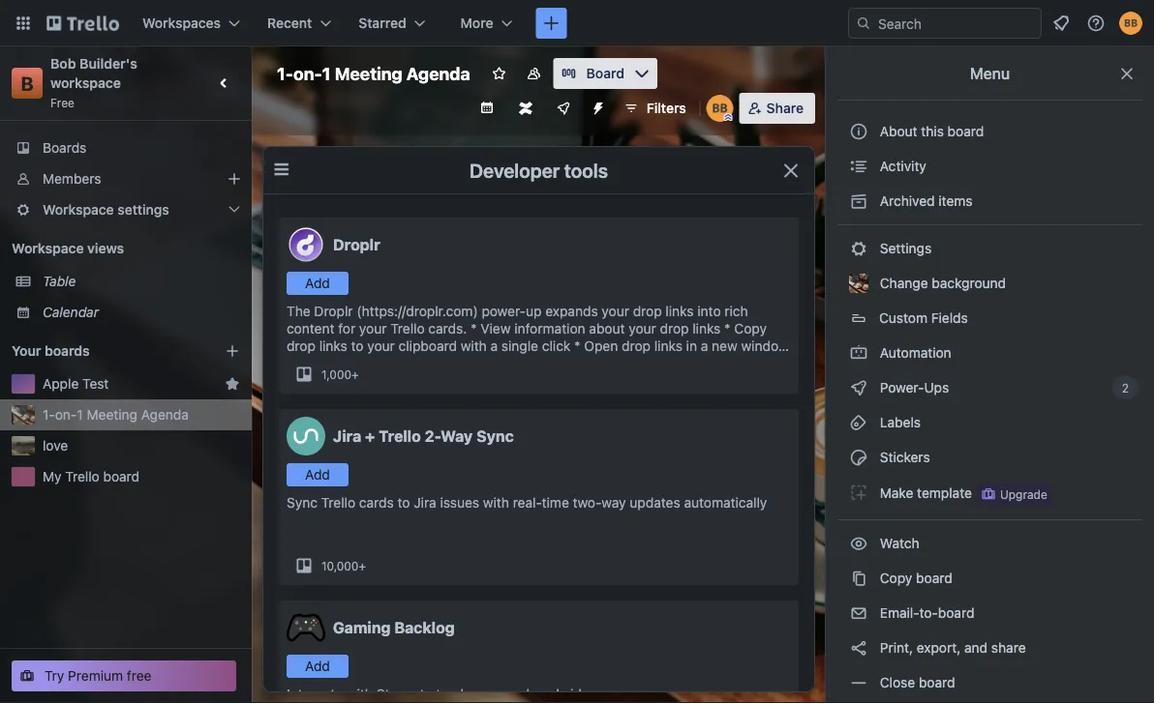 Task type: locate. For each thing, give the bounding box(es) containing it.
the droplr (https://droplr.com) power-up expands your drop links into rich content for your trello cards.   * view information about your drop links  * copy drop links to your clipboard with a single click  * open drop links in a new window * easily use a drop as a card cover  screenshot
[[287, 304, 789, 372]]

meeting
[[335, 63, 402, 84], [87, 407, 137, 423]]

developer
[[470, 159, 560, 182]]

add up 10,000
[[305, 467, 330, 483]]

links
[[666, 304, 694, 319], [693, 321, 721, 337], [319, 338, 347, 354], [654, 338, 682, 354]]

1-on-1 meeting agenda down apple test link
[[43, 407, 189, 423]]

board for this
[[948, 123, 984, 139]]

0 horizontal spatial to
[[351, 338, 364, 354]]

2 add button from the top
[[287, 464, 349, 487]]

+ right easily
[[351, 368, 359, 381]]

sm image for settings
[[849, 239, 868, 259]]

0 horizontal spatial 1-
[[43, 407, 55, 423]]

my trello board link
[[43, 468, 240, 487]]

2 horizontal spatial to
[[420, 687, 432, 703]]

apple test
[[43, 376, 109, 392]]

a down view
[[490, 338, 498, 354]]

sm image inside stickers link
[[849, 448, 868, 468]]

trello down (https://droplr.com)
[[390, 321, 425, 337]]

copy up email-
[[880, 571, 912, 587]]

1 vertical spatial meeting
[[87, 407, 137, 423]]

1 vertical spatial copy
[[880, 571, 912, 587]]

add board image
[[225, 344, 240, 359]]

1 add button from the top
[[287, 272, 349, 295]]

a
[[490, 338, 498, 354], [701, 338, 708, 354], [362, 356, 369, 372], [424, 356, 431, 372]]

premium
[[68, 669, 123, 684]]

sync right way
[[476, 427, 514, 446]]

1 vertical spatial agenda
[[141, 407, 189, 423]]

sm image left email-
[[849, 604, 868, 623]]

with inside the droplr (https://droplr.com) power-up expands your drop links into rich content for your trello cards.   * view information about your drop links  * copy drop links to your clipboard with a single click  * open drop links in a new window * easily use a drop as a card cover  screenshot
[[461, 338, 487, 354]]

0 vertical spatial jira
[[333, 427, 361, 446]]

try
[[45, 669, 64, 684]]

sm image inside watch link
[[849, 534, 868, 554]]

0 vertical spatial 1
[[322, 63, 331, 84]]

automation
[[876, 345, 951, 361]]

1 horizontal spatial on-
[[293, 63, 322, 84]]

1- up love
[[43, 407, 55, 423]]

workspace
[[43, 202, 114, 218], [12, 241, 84, 257]]

your
[[602, 304, 629, 319], [359, 321, 387, 337], [629, 321, 656, 337], [367, 338, 395, 354], [471, 687, 499, 703]]

automation image
[[583, 93, 610, 120]]

as
[[406, 356, 420, 372]]

views
[[87, 241, 124, 257]]

custom
[[879, 310, 927, 326]]

0 vertical spatial sync
[[476, 427, 514, 446]]

bob builder (bobbuilder40) image
[[1119, 12, 1142, 35]]

1 add from the top
[[305, 275, 330, 291]]

information
[[514, 321, 585, 337]]

with up cover
[[461, 338, 487, 354]]

drop down about
[[622, 338, 651, 354]]

1 vertical spatial workspace
[[12, 241, 84, 257]]

your boards with 4 items element
[[12, 340, 196, 363]]

0 horizontal spatial jira
[[333, 427, 361, 446]]

boards link
[[0, 133, 252, 164]]

+ for jira
[[365, 427, 375, 446]]

sm image for activity
[[849, 157, 868, 176]]

email-to-board link
[[837, 598, 1142, 629]]

links left into
[[666, 304, 694, 319]]

up
[[526, 304, 542, 319]]

card
[[435, 356, 462, 372]]

on-
[[293, 63, 322, 84], [55, 407, 77, 423]]

3 add from the top
[[305, 659, 330, 675]]

your
[[12, 343, 41, 359]]

4 sm image from the top
[[849, 569, 868, 589]]

1 horizontal spatial 1
[[322, 63, 331, 84]]

0 vertical spatial agenda
[[406, 63, 470, 84]]

6 sm image from the top
[[849, 448, 868, 468]]

trello inside my trello board link
[[65, 469, 99, 485]]

add for jira + trello 2-way sync
[[305, 467, 330, 483]]

links left "in"
[[654, 338, 682, 354]]

sm image inside copy board link
[[849, 569, 868, 589]]

board up print, export, and share
[[938, 606, 974, 622]]

on- down apple
[[55, 407, 77, 423]]

1 vertical spatial on-
[[55, 407, 77, 423]]

2 sm image from the top
[[849, 483, 868, 502]]

love
[[43, 438, 68, 454]]

with left real-
[[483, 495, 509, 511]]

sm image inside email-to-board link
[[849, 604, 868, 623]]

1 vertical spatial droplr
[[314, 304, 353, 319]]

to for backlog
[[420, 687, 432, 703]]

workspace up table
[[12, 241, 84, 257]]

1 vertical spatial +
[[365, 427, 375, 446]]

copy
[[734, 321, 767, 337], [880, 571, 912, 587]]

1 horizontal spatial 1-
[[277, 63, 293, 84]]

+ left 2-
[[365, 427, 375, 446]]

0 vertical spatial add
[[305, 275, 330, 291]]

games.
[[601, 687, 646, 703]]

template
[[917, 485, 972, 501]]

power-
[[482, 304, 526, 319]]

workspace navigation collapse icon image
[[211, 70, 238, 97]]

developer tools
[[470, 159, 608, 182]]

1 sm image from the top
[[849, 157, 868, 176]]

agenda left star or unstar board icon
[[406, 63, 470, 84]]

1 vertical spatial 1-on-1 meeting agenda
[[43, 407, 189, 423]]

1 sm image from the top
[[849, 413, 868, 433]]

items
[[939, 193, 973, 209]]

1 vertical spatial jira
[[414, 495, 436, 511]]

* left view
[[471, 321, 477, 337]]

to up use
[[351, 338, 364, 354]]

sm image for email-to-board
[[849, 604, 868, 623]]

0 vertical spatial on-
[[293, 63, 322, 84]]

7 sm image from the top
[[849, 674, 868, 693]]

4 sm image from the top
[[849, 344, 868, 363]]

a right "in"
[[701, 338, 708, 354]]

board right this
[[948, 123, 984, 139]]

0 vertical spatial with
[[461, 338, 487, 354]]

meeting down test
[[87, 407, 137, 423]]

0 horizontal spatial sync
[[287, 495, 317, 511]]

sm image inside automation link
[[849, 344, 868, 363]]

backlog
[[394, 619, 455, 638]]

sm image left close at the right of the page
[[849, 674, 868, 693]]

sm image for power-ups
[[849, 379, 868, 398]]

sm image left settings
[[849, 239, 868, 259]]

3 sm image from the top
[[849, 239, 868, 259]]

1 vertical spatial 1-
[[43, 407, 55, 423]]

custom fields button
[[837, 303, 1142, 334]]

sm image for labels
[[849, 413, 868, 433]]

meeting down starred
[[335, 63, 402, 84]]

drop up "in"
[[660, 321, 689, 337]]

labels
[[876, 415, 921, 431]]

unplayed
[[503, 687, 559, 703]]

sm image left labels
[[849, 413, 868, 433]]

board down love link
[[103, 469, 140, 485]]

on- inside board name text field
[[293, 63, 322, 84]]

drop left into
[[633, 304, 662, 319]]

0 horizontal spatial copy
[[734, 321, 767, 337]]

email-
[[880, 606, 919, 622]]

sm image inside settings link
[[849, 239, 868, 259]]

1 vertical spatial add button
[[287, 464, 349, 487]]

search image
[[856, 15, 871, 31]]

clipboard
[[399, 338, 457, 354]]

way
[[441, 427, 473, 446]]

your right about
[[629, 321, 656, 337]]

starred
[[359, 15, 406, 31]]

workspace for workspace views
[[12, 241, 84, 257]]

6 sm image from the top
[[849, 639, 868, 658]]

on- down recent popup button
[[293, 63, 322, 84]]

2 vertical spatial add button
[[287, 655, 349, 679]]

builder's
[[79, 56, 137, 72]]

click
[[542, 338, 571, 354]]

2 add from the top
[[305, 467, 330, 483]]

agenda up love link
[[141, 407, 189, 423]]

workspace down members
[[43, 202, 114, 218]]

issues
[[440, 495, 479, 511]]

board button
[[553, 58, 657, 89]]

board down export, on the bottom right of page
[[919, 675, 955, 691]]

3 add button from the top
[[287, 655, 349, 679]]

1 vertical spatial add
[[305, 467, 330, 483]]

0 horizontal spatial on-
[[55, 407, 77, 423]]

sm image for make template
[[849, 483, 868, 502]]

b link
[[12, 68, 43, 99]]

board up to-
[[916, 571, 952, 587]]

test
[[82, 376, 109, 392]]

primary element
[[0, 0, 1154, 46]]

and
[[964, 640, 988, 656]]

a right use
[[362, 356, 369, 372]]

1-on-1 meeting agenda down starred
[[277, 63, 470, 84]]

trello right my
[[65, 469, 99, 485]]

sm image inside labels link
[[849, 413, 868, 433]]

back to home image
[[46, 8, 119, 39]]

add button up the
[[287, 272, 349, 295]]

easily
[[296, 356, 332, 372]]

* left easily
[[287, 356, 293, 372]]

2 sm image from the top
[[849, 192, 868, 211]]

drop
[[633, 304, 662, 319], [660, 321, 689, 337], [287, 338, 316, 354], [622, 338, 651, 354], [373, 356, 402, 372]]

0 vertical spatial add button
[[287, 272, 349, 295]]

5 sm image from the top
[[849, 379, 868, 398]]

add button up integrate in the left bottom of the page
[[287, 655, 349, 679]]

sm image
[[849, 413, 868, 433], [849, 483, 868, 502], [849, 534, 868, 554], [849, 569, 868, 589], [849, 604, 868, 623], [849, 639, 868, 658], [849, 674, 868, 693]]

sm image left copy board
[[849, 569, 868, 589]]

2 vertical spatial to
[[420, 687, 432, 703]]

1 horizontal spatial meeting
[[335, 63, 402, 84]]

new
[[712, 338, 737, 354]]

workspace inside workspace settings popup button
[[43, 202, 114, 218]]

sm image left activity
[[849, 157, 868, 176]]

0 vertical spatial copy
[[734, 321, 767, 337]]

3 sm image from the top
[[849, 534, 868, 554]]

apple test link
[[43, 375, 217, 394]]

sm image left the watch
[[849, 534, 868, 554]]

1 horizontal spatial to
[[398, 495, 410, 511]]

+ up gaming
[[359, 560, 366, 573]]

to left track
[[420, 687, 432, 703]]

copy board link
[[837, 563, 1142, 594]]

to for +
[[398, 495, 410, 511]]

2 vertical spatial add
[[305, 659, 330, 675]]

power-
[[880, 380, 924, 396]]

sm image
[[849, 157, 868, 176], [849, 192, 868, 211], [849, 239, 868, 259], [849, 344, 868, 363], [849, 379, 868, 398], [849, 448, 868, 468]]

sm image inside close board link
[[849, 674, 868, 693]]

workspace for workspace settings
[[43, 202, 114, 218]]

add for droplr
[[305, 275, 330, 291]]

copy inside the droplr (https://droplr.com) power-up expands your drop links into rich content for your trello cards.   * view information about your drop links  * copy drop links to your clipboard with a single click  * open drop links in a new window * easily use a drop as a card cover  screenshot
[[734, 321, 767, 337]]

sync left cards
[[287, 495, 317, 511]]

two-
[[573, 495, 602, 511]]

1,000
[[321, 368, 351, 381]]

0 horizontal spatial 1
[[77, 407, 83, 423]]

jira down 1,000 +
[[333, 427, 361, 446]]

agenda
[[406, 63, 470, 84], [141, 407, 189, 423]]

add up the
[[305, 275, 330, 291]]

jira left issues
[[414, 495, 436, 511]]

sm image left "archived"
[[849, 192, 868, 211]]

0 vertical spatial workspace
[[43, 202, 114, 218]]

1 horizontal spatial 1-on-1 meeting agenda
[[277, 63, 470, 84]]

sm image inside print, export, and share link
[[849, 639, 868, 658]]

0 vertical spatial meeting
[[335, 63, 402, 84]]

0 vertical spatial +
[[351, 368, 359, 381]]

a right as
[[424, 356, 431, 372]]

add
[[305, 275, 330, 291], [305, 467, 330, 483], [305, 659, 330, 675]]

1 down "apple test"
[[77, 407, 83, 423]]

1 vertical spatial to
[[398, 495, 410, 511]]

sm image left stickers
[[849, 448, 868, 468]]

1 vertical spatial 1
[[77, 407, 83, 423]]

5 sm image from the top
[[849, 604, 868, 623]]

sm image left the power-
[[849, 379, 868, 398]]

board inside my trello board link
[[103, 469, 140, 485]]

1-
[[277, 63, 293, 84], [43, 407, 55, 423]]

your up about
[[602, 304, 629, 319]]

sm image left make
[[849, 483, 868, 502]]

0 horizontal spatial meeting
[[87, 407, 137, 423]]

to right cards
[[398, 495, 410, 511]]

copy board
[[876, 571, 952, 587]]

0 vertical spatial 1-on-1 meeting agenda
[[277, 63, 470, 84]]

1-on-1 meeting agenda inside board name text field
[[277, 63, 470, 84]]

0 horizontal spatial 1-on-1 meeting agenda
[[43, 407, 189, 423]]

board inside email-to-board link
[[938, 606, 974, 622]]

add up integrate in the left bottom of the page
[[305, 659, 330, 675]]

sm image left 'print,'
[[849, 639, 868, 658]]

2 vertical spatial +
[[359, 560, 366, 573]]

1 horizontal spatial agenda
[[406, 63, 470, 84]]

copy down rich
[[734, 321, 767, 337]]

board inside about this board button
[[948, 123, 984, 139]]

sm image left automation
[[849, 344, 868, 363]]

add button up 10,000
[[287, 464, 349, 487]]

window
[[741, 338, 789, 354]]

share
[[766, 100, 804, 116]]

with
[[461, 338, 487, 354], [483, 495, 509, 511], [347, 687, 373, 703]]

sm image inside activity link
[[849, 157, 868, 176]]

sm image inside archived items link
[[849, 192, 868, 211]]

0 vertical spatial to
[[351, 338, 364, 354]]

trello inside the droplr (https://droplr.com) power-up expands your drop links into rich content for your trello cards.   * view information about your drop links  * copy drop links to your clipboard with a single click  * open drop links in a new window * easily use a drop as a card cover  screenshot
[[390, 321, 425, 337]]

0 vertical spatial 1-
[[277, 63, 293, 84]]

print, export, and share
[[876, 640, 1026, 656]]

power-ups
[[876, 380, 953, 396]]

real-
[[513, 495, 542, 511]]

share
[[991, 640, 1026, 656]]

1- down recent
[[277, 63, 293, 84]]

1 down recent popup button
[[322, 63, 331, 84]]

with left steam
[[347, 687, 373, 703]]



Task type: vqa. For each thing, say whether or not it's contained in the screenshot.
leftmost Agenda
yes



Task type: describe. For each thing, give the bounding box(es) containing it.
change background link
[[837, 268, 1142, 299]]

gaming
[[333, 619, 391, 638]]

tools
[[564, 159, 608, 182]]

Search field
[[871, 9, 1041, 38]]

☰
[[271, 153, 292, 180]]

watch
[[876, 536, 923, 552]]

use
[[336, 356, 358, 372]]

about
[[880, 123, 917, 139]]

this member is an admin of this board. image
[[724, 113, 733, 122]]

b
[[21, 72, 33, 94]]

add button for droplr
[[287, 272, 349, 295]]

free
[[50, 96, 75, 109]]

time
[[542, 495, 569, 511]]

close board link
[[837, 668, 1142, 699]]

view
[[481, 321, 511, 337]]

try premium free
[[45, 669, 152, 684]]

+ for 1,000
[[351, 368, 359, 381]]

workspaces
[[142, 15, 221, 31]]

open information menu image
[[1086, 14, 1106, 33]]

workspace settings
[[43, 202, 169, 218]]

your right track
[[471, 687, 499, 703]]

workspace visible image
[[526, 66, 542, 81]]

board for to-
[[938, 606, 974, 622]]

links down for
[[319, 338, 347, 354]]

filters button
[[617, 93, 692, 124]]

to inside the droplr (https://droplr.com) power-up expands your drop links into rich content for your trello cards.   * view information about your drop links  * copy drop links to your clipboard with a single click  * open drop links in a new window * easily use a drop as a card cover  screenshot
[[351, 338, 364, 354]]

close
[[880, 675, 915, 691]]

calendar power-up image
[[479, 100, 494, 115]]

jira + trello 2-way sync
[[333, 427, 514, 446]]

workspace settings button
[[0, 195, 252, 226]]

the
[[287, 304, 310, 319]]

0 horizontal spatial agenda
[[141, 407, 189, 423]]

filters
[[647, 100, 686, 116]]

members
[[43, 171, 101, 187]]

add button for gaming backlog
[[287, 655, 349, 679]]

sm image for stickers
[[849, 448, 868, 468]]

integrate with steam to track your unplayed video games.
[[287, 687, 646, 703]]

steam
[[376, 687, 416, 703]]

1 vertical spatial sync
[[287, 495, 317, 511]]

0 notifications image
[[1049, 12, 1073, 35]]

your boards
[[12, 343, 90, 359]]

gaming backlog
[[333, 619, 455, 638]]

star or unstar board image
[[492, 66, 507, 81]]

content
[[287, 321, 334, 337]]

sm image for print, export, and share
[[849, 639, 868, 658]]

meeting inside board name text field
[[335, 63, 402, 84]]

export,
[[917, 640, 961, 656]]

into
[[697, 304, 721, 319]]

this
[[921, 123, 944, 139]]

agenda inside board name text field
[[406, 63, 470, 84]]

make
[[880, 485, 913, 501]]

1 inside 1-on-1 meeting agenda link
[[77, 407, 83, 423]]

1 inside board name text field
[[322, 63, 331, 84]]

recent
[[267, 15, 312, 31]]

print, export, and share link
[[837, 633, 1142, 664]]

create board or workspace image
[[542, 14, 561, 33]]

links down into
[[693, 321, 721, 337]]

+ for 10,000
[[359, 560, 366, 573]]

sync trello cards to jira issues with real-time two-way updates automatically
[[287, 495, 767, 511]]

free
[[127, 669, 152, 684]]

1 vertical spatial with
[[483, 495, 509, 511]]

Board name text field
[[267, 58, 480, 89]]

drop down the content
[[287, 338, 316, 354]]

custom fields
[[879, 310, 968, 326]]

calendar link
[[43, 303, 240, 322]]

labels link
[[837, 408, 1142, 439]]

activity
[[876, 158, 926, 174]]

cards
[[359, 495, 394, 511]]

make template
[[876, 485, 972, 501]]

my
[[43, 469, 62, 485]]

sm image for close board
[[849, 674, 868, 693]]

trello left cards
[[321, 495, 355, 511]]

(https://droplr.com)
[[357, 304, 478, 319]]

archived
[[880, 193, 935, 209]]

your left clipboard
[[367, 338, 395, 354]]

your right for
[[359, 321, 387, 337]]

sm image for archived items
[[849, 192, 868, 211]]

in
[[686, 338, 697, 354]]

drop left as
[[373, 356, 402, 372]]

more button
[[449, 8, 524, 39]]

stickers
[[876, 450, 930, 466]]

about
[[589, 321, 625, 337]]

archived items
[[876, 193, 973, 209]]

starred icon image
[[225, 377, 240, 392]]

sm image for copy board
[[849, 569, 868, 589]]

1 horizontal spatial sync
[[476, 427, 514, 446]]

workspaces button
[[131, 8, 252, 39]]

try premium free button
[[12, 661, 236, 692]]

about this board button
[[837, 116, 1142, 147]]

calendar
[[43, 304, 99, 320]]

0 vertical spatial droplr
[[333, 236, 380, 254]]

archived items link
[[837, 186, 1142, 217]]

automatically
[[684, 495, 767, 511]]

stickers link
[[837, 442, 1142, 473]]

workspace views
[[12, 241, 124, 257]]

to-
[[919, 606, 938, 622]]

droplr inside the droplr (https://droplr.com) power-up expands your drop links into rich content for your trello cards.   * view information about your drop links  * copy drop links to your clipboard with a single click  * open drop links in a new window * easily use a drop as a card cover  screenshot
[[314, 304, 353, 319]]

* up new on the right of page
[[724, 321, 731, 337]]

settings link
[[837, 233, 1142, 264]]

board inside close board link
[[919, 675, 955, 691]]

bob builder (bobbuilder40) image
[[706, 95, 734, 122]]

more
[[461, 15, 493, 31]]

print,
[[880, 640, 913, 656]]

background
[[932, 275, 1006, 291]]

cards.
[[428, 321, 467, 337]]

recent button
[[256, 8, 343, 39]]

upgrade button
[[977, 483, 1051, 506]]

fields
[[931, 310, 968, 326]]

track
[[436, 687, 468, 703]]

2 vertical spatial with
[[347, 687, 373, 703]]

sm image for watch
[[849, 534, 868, 554]]

board for trello
[[103, 469, 140, 485]]

updates
[[630, 495, 680, 511]]

screenshot
[[504, 356, 575, 372]]

boards
[[43, 140, 87, 156]]

boards
[[45, 343, 90, 359]]

1 horizontal spatial jira
[[414, 495, 436, 511]]

add for gaming backlog
[[305, 659, 330, 675]]

* right click at the left
[[574, 338, 581, 354]]

board inside copy board link
[[916, 571, 952, 587]]

settings
[[117, 202, 169, 218]]

1- inside board name text field
[[277, 63, 293, 84]]

meeting inside 1-on-1 meeting agenda link
[[87, 407, 137, 423]]

workspace
[[50, 75, 121, 91]]

bob builder's workspace link
[[50, 56, 141, 91]]

change
[[880, 275, 928, 291]]

love link
[[43, 437, 240, 456]]

about this board
[[880, 123, 984, 139]]

10,000 +
[[321, 560, 366, 573]]

for
[[338, 321, 355, 337]]

add button for jira + trello 2-way sync
[[287, 464, 349, 487]]

confluence icon image
[[519, 102, 532, 115]]

trello left 2-
[[379, 427, 421, 446]]

1 horizontal spatial copy
[[880, 571, 912, 587]]

power ups image
[[555, 101, 571, 116]]

sm image for automation
[[849, 344, 868, 363]]



